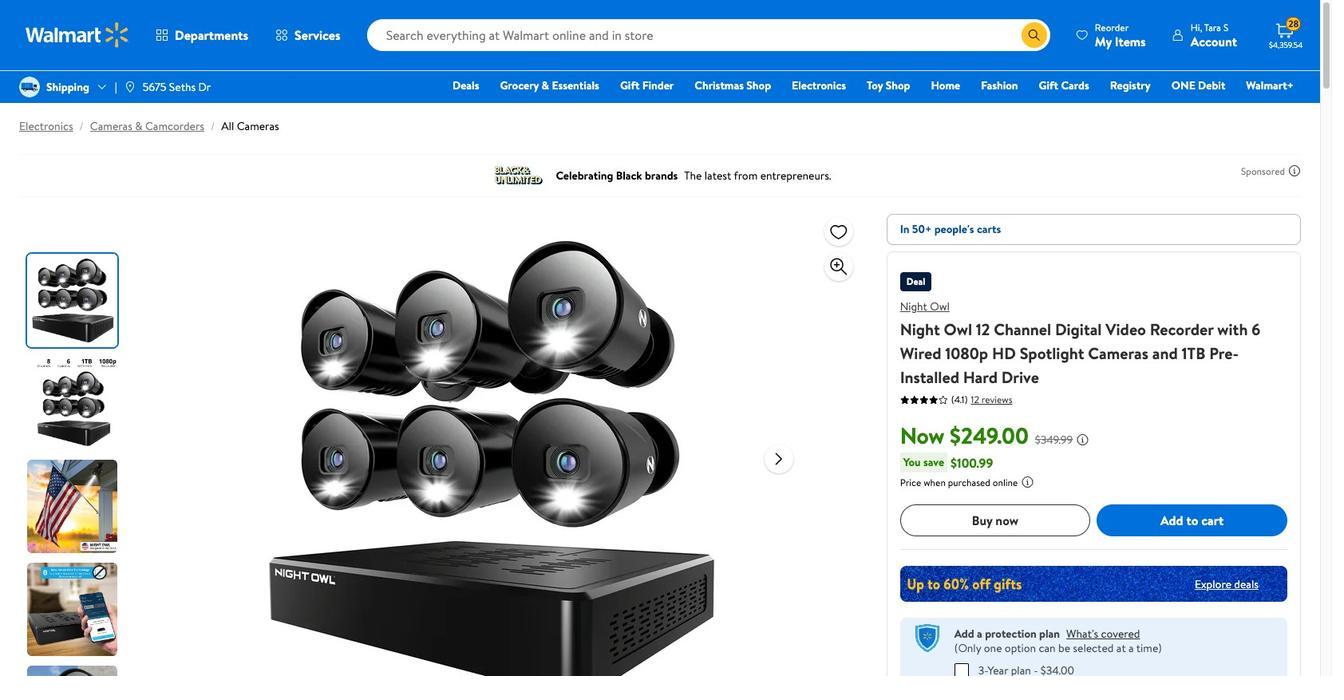 Task type: describe. For each thing, give the bounding box(es) containing it.
time)
[[1137, 641, 1163, 656]]

gift finder link
[[613, 77, 681, 94]]

reviews
[[982, 393, 1013, 406]]

toy shop link
[[860, 77, 918, 94]]

walmart image
[[26, 22, 129, 48]]

2 / from the left
[[211, 118, 215, 134]]

toy shop
[[867, 77, 911, 93]]

all
[[221, 118, 234, 134]]

carts
[[978, 221, 1002, 237]]

people's
[[935, 221, 975, 237]]

departments button
[[142, 16, 262, 54]]

price when purchased online
[[901, 476, 1019, 490]]

at
[[1117, 641, 1127, 656]]

debit
[[1199, 77, 1226, 93]]

recorder
[[1151, 319, 1214, 340]]

$100.99
[[951, 454, 994, 472]]

home link
[[924, 77, 968, 94]]

1 vertical spatial &
[[135, 118, 143, 134]]

essentials
[[552, 77, 600, 93]]

cart
[[1202, 512, 1225, 529]]

zoom image modal image
[[830, 257, 849, 276]]

deals link
[[446, 77, 487, 94]]

now
[[901, 420, 945, 451]]

grocery & essentials link
[[493, 77, 607, 94]]

with
[[1218, 319, 1249, 340]]

reorder
[[1096, 20, 1130, 34]]

seths
[[169, 79, 196, 95]]

2 night from the top
[[901, 319, 941, 340]]

50+
[[913, 221, 932, 237]]

add for add to cart
[[1161, 512, 1184, 529]]

reorder my items
[[1096, 20, 1147, 50]]

and
[[1153, 343, 1179, 364]]

12 reviews link
[[968, 393, 1013, 406]]

wpp logo image
[[913, 625, 942, 653]]

digital
[[1056, 319, 1102, 340]]

my
[[1096, 32, 1113, 50]]

fashion
[[982, 77, 1019, 93]]

one debit
[[1172, 77, 1226, 93]]

search icon image
[[1029, 29, 1041, 42]]

next media item image
[[770, 449, 789, 468]]

in
[[901, 221, 910, 237]]

account
[[1191, 32, 1238, 50]]

gift cards link
[[1032, 77, 1097, 94]]

walmart+
[[1247, 77, 1295, 93]]

0 horizontal spatial cameras
[[90, 118, 132, 134]]

online
[[993, 476, 1019, 490]]

selected
[[1074, 641, 1114, 656]]

night owl 12 channel digital video recorder with 6 wired 1080p hd spotlight cameras and 1tb pre-installed hard drive - image 2 of 11 image
[[27, 357, 121, 450]]

|
[[115, 79, 117, 95]]

Walmart Site-Wide search field
[[367, 19, 1051, 51]]

shop for toy shop
[[886, 77, 911, 93]]

1 night from the top
[[901, 299, 928, 315]]

wired
[[901, 343, 942, 364]]

price
[[901, 476, 922, 490]]

hi,
[[1191, 20, 1203, 34]]

to
[[1187, 512, 1199, 529]]

you save $100.99
[[904, 454, 994, 472]]

12 inside night owl night owl 12 channel digital video recorder with 6 wired 1080p hd spotlight cameras and 1tb pre- installed hard drive
[[977, 319, 991, 340]]

walmart+ link
[[1240, 77, 1302, 94]]

fashion link
[[974, 77, 1026, 94]]

be
[[1059, 641, 1071, 656]]

cameras inside night owl night owl 12 channel digital video recorder with 6 wired 1080p hd spotlight cameras and 1tb pre- installed hard drive
[[1089, 343, 1149, 364]]

gift for gift finder
[[620, 77, 640, 93]]

gift for gift cards
[[1040, 77, 1059, 93]]

 image for 5675 seths dr
[[124, 81, 136, 93]]

6
[[1252, 319, 1261, 340]]

add to favorites list, night owl 12 channel digital video recorder with 6 wired 1080p hd spotlight cameras and 1tb pre-installed hard drive image
[[830, 222, 849, 242]]

camcorders
[[145, 118, 204, 134]]

christmas shop
[[695, 77, 772, 93]]

now
[[996, 512, 1019, 529]]

one
[[985, 641, 1003, 656]]

now $249.00
[[901, 420, 1029, 451]]

one debit link
[[1165, 77, 1233, 94]]

explore
[[1195, 576, 1232, 592]]

registry
[[1111, 77, 1151, 93]]

dr
[[198, 79, 211, 95]]

(only
[[955, 641, 982, 656]]

finder
[[643, 77, 674, 93]]

explore deals
[[1195, 576, 1259, 592]]

cameras & camcorders link
[[90, 118, 204, 134]]

plan
[[1040, 626, 1061, 642]]

1080p
[[946, 343, 989, 364]]

gift cards
[[1040, 77, 1090, 93]]

night owl night owl 12 channel digital video recorder with 6 wired 1080p hd spotlight cameras and 1tb pre- installed hard drive
[[901, 299, 1261, 388]]

home
[[932, 77, 961, 93]]

$249.00
[[950, 420, 1029, 451]]

add a protection plan what's covered (only one option can be selected at a time)
[[955, 626, 1163, 656]]

Search search field
[[367, 19, 1051, 51]]

option
[[1005, 641, 1037, 656]]

0 vertical spatial &
[[542, 77, 550, 93]]

1tb
[[1182, 343, 1206, 364]]

cards
[[1062, 77, 1090, 93]]

(4.1) 12 reviews
[[952, 393, 1013, 407]]

1 / from the left
[[80, 118, 84, 134]]

shop for christmas shop
[[747, 77, 772, 93]]

channel
[[995, 319, 1052, 340]]

deal
[[907, 275, 926, 288]]

electronics for electronics
[[792, 77, 847, 93]]

night owl 12 channel digital video recorder with 6 wired 1080p hd spotlight cameras and 1tb pre-installed hard drive - image 5 of 11 image
[[27, 666, 121, 676]]

night owl 12 channel digital video recorder with 6 wired 1080p hd spotlight cameras and 1tb pre-installed hard drive - image 4 of 11 image
[[27, 563, 121, 656]]



Task type: vqa. For each thing, say whether or not it's contained in the screenshot.
second 'Smart' from right
no



Task type: locate. For each thing, give the bounding box(es) containing it.
all cameras link
[[221, 118, 279, 134]]

0 vertical spatial electronics link
[[785, 77, 854, 94]]

shop
[[747, 77, 772, 93], [886, 77, 911, 93]]

electronics link down shipping
[[19, 118, 73, 134]]

1 horizontal spatial a
[[1129, 641, 1135, 656]]

services
[[295, 26, 341, 44]]

departments
[[175, 26, 248, 44]]

gift left cards in the right top of the page
[[1040, 77, 1059, 93]]

& right grocery
[[542, 77, 550, 93]]

1 gift from the left
[[620, 77, 640, 93]]

1 horizontal spatial /
[[211, 118, 215, 134]]

0 vertical spatial 12
[[977, 319, 991, 340]]

night owl 12 channel digital video recorder with 6 wired 1080p hd spotlight cameras and 1tb pre-installed hard drive - image 3 of 11 image
[[27, 460, 121, 553]]

hi, tara s account
[[1191, 20, 1238, 50]]

add for add a protection plan what's covered (only one option can be selected at a time)
[[955, 626, 975, 642]]

buy now button
[[901, 505, 1091, 537]]

cameras right all
[[237, 118, 279, 134]]

28
[[1289, 17, 1300, 31]]

5675 seths dr
[[143, 79, 211, 95]]

1 horizontal spatial &
[[542, 77, 550, 93]]

installed
[[901, 367, 960, 388]]

s
[[1224, 20, 1229, 34]]

0 horizontal spatial &
[[135, 118, 143, 134]]

when
[[924, 476, 946, 490]]

a right at at the bottom of page
[[1129, 641, 1135, 656]]

night down deal
[[901, 299, 928, 315]]

ad disclaimer and feedback image
[[1289, 165, 1302, 177]]

add left one
[[955, 626, 975, 642]]

 image for shipping
[[19, 77, 40, 97]]

covered
[[1102, 626, 1141, 642]]

1 vertical spatial owl
[[944, 319, 973, 340]]

you
[[904, 454, 921, 470]]

0 horizontal spatial a
[[978, 626, 983, 642]]

items
[[1116, 32, 1147, 50]]

drive
[[1002, 367, 1040, 388]]

learn more about strikethrough prices image
[[1077, 434, 1090, 446]]

gift left finder
[[620, 77, 640, 93]]

hd
[[993, 343, 1017, 364]]

up to sixty percent off deals. shop now. image
[[901, 566, 1288, 602]]

12 up 1080p
[[977, 319, 991, 340]]

shipping
[[46, 79, 89, 95]]

electronics link
[[785, 77, 854, 94], [19, 118, 73, 134]]

save
[[924, 454, 945, 470]]

 image
[[19, 77, 40, 97], [124, 81, 136, 93]]

toy
[[867, 77, 884, 93]]

1 horizontal spatial shop
[[886, 77, 911, 93]]

1 vertical spatial electronics
[[19, 118, 73, 134]]

1 horizontal spatial  image
[[124, 81, 136, 93]]

christmas shop link
[[688, 77, 779, 94]]

0 horizontal spatial add
[[955, 626, 975, 642]]

in 50+ people's carts
[[901, 221, 1002, 237]]

1 horizontal spatial add
[[1161, 512, 1184, 529]]

one
[[1172, 77, 1196, 93]]

hard
[[964, 367, 998, 388]]

gift
[[620, 77, 640, 93], [1040, 77, 1059, 93]]

what's covered button
[[1067, 626, 1141, 642]]

shop right christmas
[[747, 77, 772, 93]]

0 horizontal spatial shop
[[747, 77, 772, 93]]

1 horizontal spatial electronics
[[792, 77, 847, 93]]

add left to
[[1161, 512, 1184, 529]]

(4.1)
[[952, 393, 968, 407]]

1 vertical spatial night
[[901, 319, 941, 340]]

video
[[1106, 319, 1147, 340]]

0 horizontal spatial electronics
[[19, 118, 73, 134]]

$4,359.54
[[1270, 39, 1304, 50]]

2 shop from the left
[[886, 77, 911, 93]]

0 vertical spatial night
[[901, 299, 928, 315]]

&
[[542, 77, 550, 93], [135, 118, 143, 134]]

12 right (4.1)
[[972, 393, 980, 406]]

& left camcorders at the top of the page
[[135, 118, 143, 134]]

add inside button
[[1161, 512, 1184, 529]]

night owl 12 channel digital video recorder with 6 wired 1080p hd spotlight cameras and 1tb pre-installed hard drive - image 1 of 11 image
[[27, 254, 121, 347]]

buy now
[[973, 512, 1019, 529]]

0 vertical spatial electronics
[[792, 77, 847, 93]]

night down night owl link
[[901, 319, 941, 340]]

2 gift from the left
[[1040, 77, 1059, 93]]

/ down shipping
[[80, 118, 84, 134]]

buy
[[973, 512, 993, 529]]

1 horizontal spatial electronics link
[[785, 77, 854, 94]]

pre-
[[1210, 343, 1239, 364]]

1 shop from the left
[[747, 77, 772, 93]]

1 vertical spatial electronics link
[[19, 118, 73, 134]]

add inside add a protection plan what's covered (only one option can be selected at a time)
[[955, 626, 975, 642]]

a
[[978, 626, 983, 642], [1129, 641, 1135, 656]]

protection
[[986, 626, 1037, 642]]

2 horizontal spatial cameras
[[1089, 343, 1149, 364]]

what's
[[1067, 626, 1099, 642]]

 image left shipping
[[19, 77, 40, 97]]

spotlight
[[1020, 343, 1085, 364]]

1 vertical spatial 12
[[972, 393, 980, 406]]

1 horizontal spatial cameras
[[237, 118, 279, 134]]

3-Year plan - $34.00 checkbox
[[955, 663, 969, 676]]

night
[[901, 299, 928, 315], [901, 319, 941, 340]]

grocery
[[500, 77, 539, 93]]

owl up 1080p
[[944, 319, 973, 340]]

legal information image
[[1022, 476, 1035, 489]]

owl up wired in the right of the page
[[931, 299, 950, 315]]

/
[[80, 118, 84, 134], [211, 118, 215, 134]]

0 vertical spatial add
[[1161, 512, 1184, 529]]

 image right |
[[124, 81, 136, 93]]

/ left all
[[211, 118, 215, 134]]

sponsored
[[1242, 164, 1286, 178]]

electronics / cameras & camcorders / all cameras
[[19, 118, 279, 134]]

grocery & essentials
[[500, 77, 600, 93]]

0 vertical spatial owl
[[931, 299, 950, 315]]

cameras down "video"
[[1089, 343, 1149, 364]]

add to cart
[[1161, 512, 1225, 529]]

cameras down |
[[90, 118, 132, 134]]

deals
[[453, 77, 480, 93]]

a left one
[[978, 626, 983, 642]]

can
[[1039, 641, 1056, 656]]

12 inside (4.1) 12 reviews
[[972, 393, 980, 406]]

0 horizontal spatial gift
[[620, 77, 640, 93]]

1 vertical spatial add
[[955, 626, 975, 642]]

0 horizontal spatial  image
[[19, 77, 40, 97]]

0 horizontal spatial /
[[80, 118, 84, 134]]

electronics down shipping
[[19, 118, 73, 134]]

electronics link left 'toy'
[[785, 77, 854, 94]]

tara
[[1205, 20, 1222, 34]]

electronics for electronics / cameras & camcorders / all cameras
[[19, 118, 73, 134]]

$349.99
[[1036, 432, 1074, 448]]

explore deals link
[[1189, 570, 1266, 599]]

1 horizontal spatial gift
[[1040, 77, 1059, 93]]

purchased
[[949, 476, 991, 490]]

deals
[[1235, 576, 1259, 592]]

shop right 'toy'
[[886, 77, 911, 93]]

night owl 12 channel digital video recorder with 6 wired 1080p hd spotlight cameras and 1tb pre-installed hard drive image
[[241, 214, 752, 676]]

electronics left 'toy'
[[792, 77, 847, 93]]

0 horizontal spatial electronics link
[[19, 118, 73, 134]]



